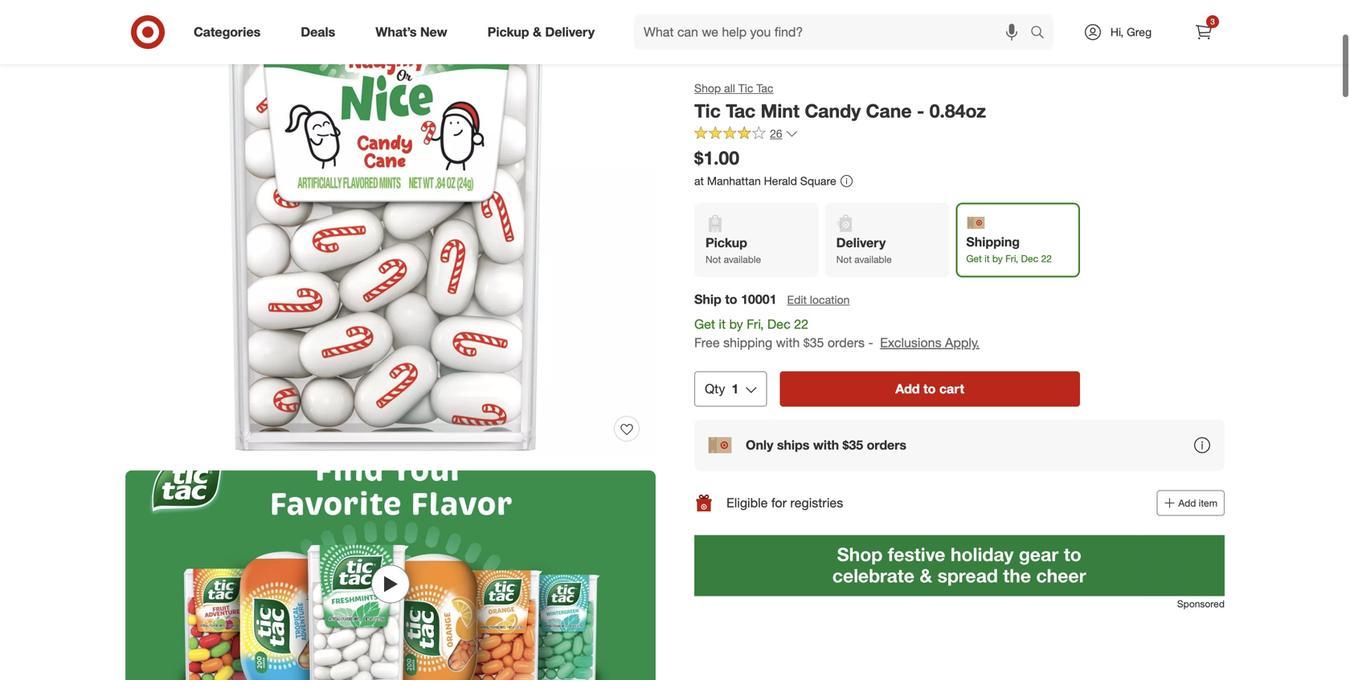 Task type: locate. For each thing, give the bounding box(es) containing it.
candy
[[805, 100, 861, 122]]

1 vertical spatial tac
[[726, 100, 755, 122]]

add to cart
[[895, 381, 964, 397]]

- right cane
[[917, 100, 924, 122]]

only ships with $35 orders button
[[694, 420, 1225, 471]]

0 horizontal spatial -
[[868, 335, 873, 351]]

qty
[[705, 381, 725, 397]]

- inside shop all tic tac tic tac mint candy cane - 0.84oz
[[917, 100, 924, 122]]

advertisement region
[[694, 535, 1225, 597]]

1 vertical spatial orders
[[867, 437, 906, 453]]

edit location button
[[786, 291, 851, 309]]

What can we help you find? suggestions appear below search field
[[634, 14, 1034, 50]]

pickup for &
[[488, 24, 529, 40]]

to for add
[[923, 381, 936, 397]]

orders inside only ships with $35 orders button
[[867, 437, 906, 453]]

exclusions apply. button
[[880, 334, 980, 352]]

to right the ship
[[725, 292, 737, 307]]

delivery right &
[[545, 24, 595, 40]]

by up shipping
[[729, 317, 743, 332]]

1 vertical spatial fri,
[[747, 317, 764, 332]]

orders down the location
[[828, 335, 865, 351]]

fri,
[[1005, 253, 1018, 265], [747, 317, 764, 332]]

0 horizontal spatial tic
[[694, 100, 721, 122]]

orders down add to cart button
[[867, 437, 906, 453]]

to inside button
[[923, 381, 936, 397]]

1 horizontal spatial by
[[992, 253, 1003, 265]]

pickup inside pickup not available
[[706, 235, 747, 251]]

0 vertical spatial fri,
[[1005, 253, 1018, 265]]

0 horizontal spatial delivery
[[545, 24, 595, 40]]

0 vertical spatial orders
[[828, 335, 865, 351]]

by down shipping
[[992, 253, 1003, 265]]

1 horizontal spatial 22
[[1041, 253, 1052, 265]]

22 inside get it by fri, dec 22 free shipping with $35 orders - exclusions apply.
[[794, 317, 808, 332]]

hi,
[[1111, 25, 1124, 39]]

all
[[724, 81, 735, 95]]

0 vertical spatial $35
[[803, 335, 824, 351]]

0 vertical spatial with
[[776, 335, 800, 351]]

0 horizontal spatial available
[[724, 254, 761, 266]]

1 horizontal spatial to
[[923, 381, 936, 397]]

it up free
[[719, 317, 726, 332]]

search
[[1023, 26, 1062, 41]]

1 vertical spatial tic
[[694, 100, 721, 122]]

delivery
[[545, 24, 595, 40], [836, 235, 886, 251]]

dec
[[1021, 253, 1038, 265], [767, 317, 791, 332]]

delivery up the location
[[836, 235, 886, 251]]

0 horizontal spatial $35
[[803, 335, 824, 351]]

fri, up shipping
[[747, 317, 764, 332]]

it down shipping
[[985, 253, 990, 265]]

mint
[[761, 100, 800, 122]]

tic right all
[[738, 81, 753, 95]]

it inside get it by fri, dec 22 free shipping with $35 orders - exclusions apply.
[[719, 317, 726, 332]]

orders
[[828, 335, 865, 351], [867, 437, 906, 453]]

1 horizontal spatial delivery
[[836, 235, 886, 251]]

edit location
[[787, 293, 850, 307]]

0 vertical spatial tic
[[738, 81, 753, 95]]

1 horizontal spatial -
[[917, 100, 924, 122]]

1 horizontal spatial $35
[[843, 437, 863, 453]]

0 vertical spatial add
[[895, 381, 920, 397]]

not up the ship
[[706, 254, 721, 266]]

0.84oz
[[930, 100, 986, 122]]

to for ship
[[725, 292, 737, 307]]

1 vertical spatial dec
[[767, 317, 791, 332]]

add for add item
[[1178, 497, 1196, 509]]

0 horizontal spatial by
[[729, 317, 743, 332]]

0 vertical spatial dec
[[1021, 253, 1038, 265]]

0 horizontal spatial orders
[[828, 335, 865, 351]]

herald
[[764, 174, 797, 188]]

tac
[[756, 81, 773, 95], [726, 100, 755, 122]]

1 available from the left
[[724, 254, 761, 266]]

1 horizontal spatial not
[[836, 254, 852, 266]]

1 vertical spatial 22
[[794, 317, 808, 332]]

1 horizontal spatial available
[[855, 254, 892, 266]]

0 horizontal spatial to
[[725, 292, 737, 307]]

get up free
[[694, 317, 715, 332]]

0 horizontal spatial 22
[[794, 317, 808, 332]]

ship
[[694, 292, 722, 307]]

1 vertical spatial to
[[923, 381, 936, 397]]

what's
[[376, 24, 417, 40]]

2 not from the left
[[836, 254, 852, 266]]

fri, inside shipping get it by fri, dec 22
[[1005, 253, 1018, 265]]

- inside get it by fri, dec 22 free shipping with $35 orders - exclusions apply.
[[868, 335, 873, 351]]

0 vertical spatial it
[[985, 253, 990, 265]]

ships
[[777, 437, 810, 453]]

add inside 'add item' button
[[1178, 497, 1196, 509]]

only
[[746, 437, 773, 453]]

tic
[[738, 81, 753, 95], [694, 100, 721, 122]]

add
[[895, 381, 920, 397], [1178, 497, 1196, 509]]

1 not from the left
[[706, 254, 721, 266]]

deals link
[[287, 14, 355, 50]]

0 vertical spatial get
[[966, 253, 982, 265]]

add left cart
[[895, 381, 920, 397]]

deals
[[301, 24, 335, 40]]

free
[[694, 335, 720, 351]]

$35 down edit location "button"
[[803, 335, 824, 351]]

pickup
[[488, 24, 529, 40], [706, 235, 747, 251]]

-
[[917, 100, 924, 122], [868, 335, 873, 351]]

1 horizontal spatial add
[[1178, 497, 1196, 509]]

1 horizontal spatial orders
[[867, 437, 906, 453]]

0 horizontal spatial get
[[694, 317, 715, 332]]

by inside shipping get it by fri, dec 22
[[992, 253, 1003, 265]]

1 vertical spatial delivery
[[836, 235, 886, 251]]

26 link
[[694, 126, 798, 144]]

1 horizontal spatial pickup
[[706, 235, 747, 251]]

0 vertical spatial 22
[[1041, 253, 1052, 265]]

0 horizontal spatial not
[[706, 254, 721, 266]]

fri, down shipping
[[1005, 253, 1018, 265]]

dec inside get it by fri, dec 22 free shipping with $35 orders - exclusions apply.
[[767, 317, 791, 332]]

not inside pickup not available
[[706, 254, 721, 266]]

only ships with $35 orders
[[746, 437, 906, 453]]

get
[[966, 253, 982, 265], [694, 317, 715, 332]]

get down shipping
[[966, 253, 982, 265]]

not up the location
[[836, 254, 852, 266]]

not
[[706, 254, 721, 266], [836, 254, 852, 266]]

to
[[725, 292, 737, 307], [923, 381, 936, 397]]

1 vertical spatial pickup
[[706, 235, 747, 251]]

0 horizontal spatial fri,
[[747, 317, 764, 332]]

not inside delivery not available
[[836, 254, 852, 266]]

it
[[985, 253, 990, 265], [719, 317, 726, 332]]

search button
[[1023, 14, 1062, 53]]

1 horizontal spatial with
[[813, 437, 839, 453]]

1 horizontal spatial get
[[966, 253, 982, 265]]

&
[[533, 24, 542, 40]]

$35
[[803, 335, 824, 351], [843, 437, 863, 453]]

add for add to cart
[[895, 381, 920, 397]]

tac up 26 link
[[726, 100, 755, 122]]

0 horizontal spatial tac
[[726, 100, 755, 122]]

with right ships
[[813, 437, 839, 453]]

tac up mint
[[756, 81, 773, 95]]

add left item
[[1178, 497, 1196, 509]]

1 vertical spatial it
[[719, 317, 726, 332]]

add to cart button
[[780, 372, 1080, 407]]

pickup left &
[[488, 24, 529, 40]]

with right shipping
[[776, 335, 800, 351]]

tic down shop
[[694, 100, 721, 122]]

1 vertical spatial -
[[868, 335, 873, 351]]

pickup not available
[[706, 235, 761, 266]]

0 horizontal spatial pickup
[[488, 24, 529, 40]]

0 horizontal spatial with
[[776, 335, 800, 351]]

apply.
[[945, 335, 980, 351]]

1 horizontal spatial it
[[985, 253, 990, 265]]

$35 right ships
[[843, 437, 863, 453]]

0 vertical spatial to
[[725, 292, 737, 307]]

1 vertical spatial by
[[729, 317, 743, 332]]

available
[[724, 254, 761, 266], [855, 254, 892, 266]]

1 vertical spatial add
[[1178, 497, 1196, 509]]

1 vertical spatial with
[[813, 437, 839, 453]]

add inside add to cart button
[[895, 381, 920, 397]]

2 available from the left
[[855, 254, 892, 266]]

0 vertical spatial by
[[992, 253, 1003, 265]]

0 horizontal spatial add
[[895, 381, 920, 397]]

by
[[992, 253, 1003, 265], [729, 317, 743, 332]]

1 horizontal spatial fri,
[[1005, 253, 1018, 265]]

pickup up ship to 10001
[[706, 235, 747, 251]]

1 vertical spatial get
[[694, 317, 715, 332]]

0 vertical spatial pickup
[[488, 24, 529, 40]]

shipping
[[723, 335, 772, 351]]

to left cart
[[923, 381, 936, 397]]

0 horizontal spatial it
[[719, 317, 726, 332]]

0 horizontal spatial dec
[[767, 317, 791, 332]]

available inside delivery not available
[[855, 254, 892, 266]]

22
[[1041, 253, 1052, 265], [794, 317, 808, 332]]

available inside pickup not available
[[724, 254, 761, 266]]

available for pickup
[[724, 254, 761, 266]]

0 vertical spatial -
[[917, 100, 924, 122]]

1 vertical spatial $35
[[843, 437, 863, 453]]

0 vertical spatial tac
[[756, 81, 773, 95]]

1 horizontal spatial dec
[[1021, 253, 1038, 265]]

with inside button
[[813, 437, 839, 453]]

shop
[[694, 81, 721, 95]]

1
[[732, 381, 739, 397]]

- left exclusions
[[868, 335, 873, 351]]

with
[[776, 335, 800, 351], [813, 437, 839, 453]]



Task type: describe. For each thing, give the bounding box(es) containing it.
manhattan
[[707, 174, 761, 188]]

categories
[[194, 24, 261, 40]]

greg
[[1127, 25, 1152, 39]]

tic tac mint candy cane - 0.84oz, 2 of 8, play video image
[[125, 471, 656, 681]]

what's new
[[376, 24, 447, 40]]

$35 inside get it by fri, dec 22 free shipping with $35 orders - exclusions apply.
[[803, 335, 824, 351]]

shop all tic tac tic tac mint candy cane - 0.84oz
[[694, 81, 986, 122]]

orders inside get it by fri, dec 22 free shipping with $35 orders - exclusions apply.
[[828, 335, 865, 351]]

fri, inside get it by fri, dec 22 free shipping with $35 orders - exclusions apply.
[[747, 317, 764, 332]]

at manhattan herald square
[[694, 174, 836, 188]]

get inside get it by fri, dec 22 free shipping with $35 orders - exclusions apply.
[[694, 317, 715, 332]]

shipping
[[966, 234, 1020, 250]]

0 vertical spatial delivery
[[545, 24, 595, 40]]

not for delivery
[[836, 254, 852, 266]]

1 horizontal spatial tic
[[738, 81, 753, 95]]

pickup for not
[[706, 235, 747, 251]]

cane
[[866, 100, 912, 122]]

delivery not available
[[836, 235, 892, 266]]

what's new link
[[362, 14, 467, 50]]

categories link
[[180, 14, 281, 50]]

3
[[1210, 16, 1215, 27]]

$1.00
[[694, 147, 739, 169]]

at
[[694, 174, 704, 188]]

get it by fri, dec 22 free shipping with $35 orders - exclusions apply.
[[694, 317, 980, 351]]

pickup & delivery link
[[474, 14, 615, 50]]

eligible
[[727, 495, 768, 511]]

$35 inside button
[[843, 437, 863, 453]]

pickup & delivery
[[488, 24, 595, 40]]

item
[[1199, 497, 1218, 509]]

exclusions
[[880, 335, 942, 351]]

1 horizontal spatial tac
[[756, 81, 773, 95]]

ship to 10001
[[694, 292, 777, 307]]

10001
[[741, 292, 777, 307]]

dec inside shipping get it by fri, dec 22
[[1021, 253, 1038, 265]]

with inside get it by fri, dec 22 free shipping with $35 orders - exclusions apply.
[[776, 335, 800, 351]]

tic tac mint candy cane - 0.84oz, 1 of 8 image
[[125, 0, 656, 458]]

available for delivery
[[855, 254, 892, 266]]

3 link
[[1186, 14, 1222, 50]]

delivery inside delivery not available
[[836, 235, 886, 251]]

cart
[[939, 381, 964, 397]]

registries
[[790, 495, 843, 511]]

eligible for registries
[[727, 495, 843, 511]]

sponsored
[[1177, 598, 1225, 610]]

get inside shipping get it by fri, dec 22
[[966, 253, 982, 265]]

add item
[[1178, 497, 1218, 509]]

square
[[800, 174, 836, 188]]

hi, greg
[[1111, 25, 1152, 39]]

22 inside shipping get it by fri, dec 22
[[1041, 253, 1052, 265]]

location
[[810, 293, 850, 307]]

shipping get it by fri, dec 22
[[966, 234, 1052, 265]]

it inside shipping get it by fri, dec 22
[[985, 253, 990, 265]]

for
[[771, 495, 787, 511]]

add item button
[[1157, 490, 1225, 516]]

26
[[770, 127, 782, 141]]

by inside get it by fri, dec 22 free shipping with $35 orders - exclusions apply.
[[729, 317, 743, 332]]

qty 1
[[705, 381, 739, 397]]

not for pickup
[[706, 254, 721, 266]]

new
[[420, 24, 447, 40]]

edit
[[787, 293, 807, 307]]



Task type: vqa. For each thing, say whether or not it's contained in the screenshot.
third $50 from right
no



